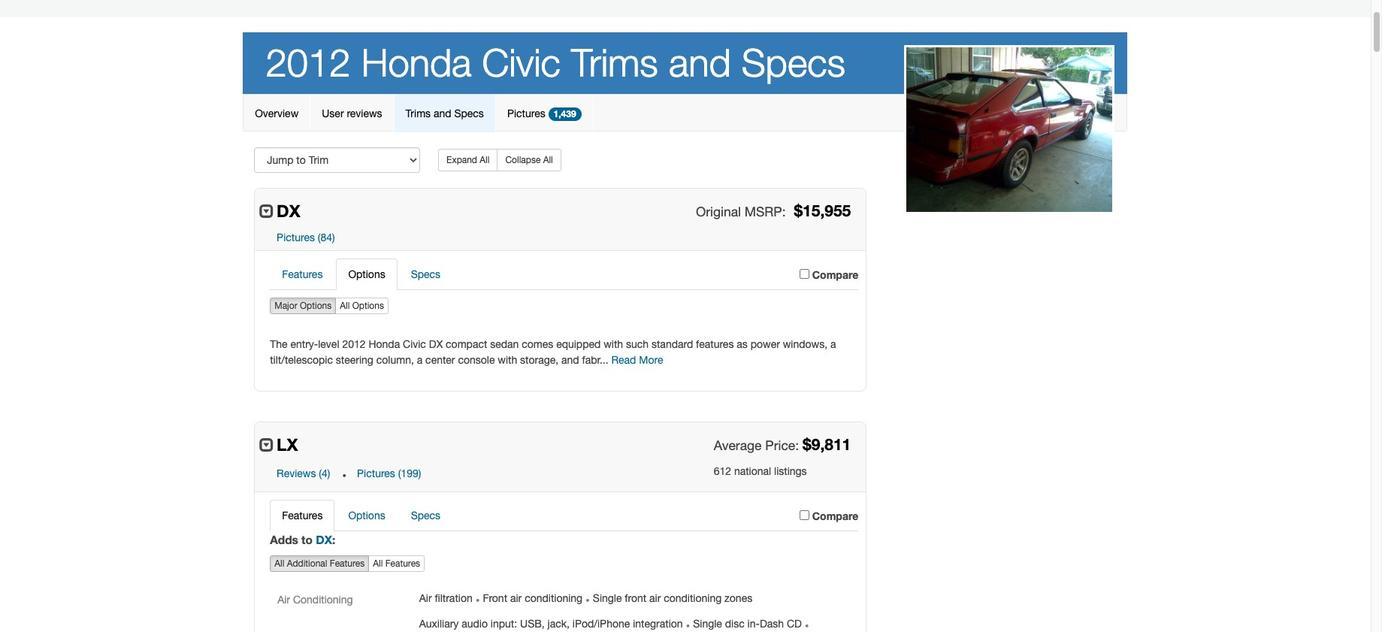 Task type: vqa. For each thing, say whether or not it's contained in the screenshot.
the bottom "features" Link
yes



Task type: locate. For each thing, give the bounding box(es) containing it.
pictures for pictures (199)
[[357, 468, 395, 480]]

0 vertical spatial compare tab list
[[270, 259, 859, 290]]

trims
[[572, 40, 659, 85], [406, 107, 431, 119]]

1 vertical spatial trims
[[406, 107, 431, 119]]

1 horizontal spatial ,
[[567, 618, 570, 630]]

1 horizontal spatial pictures
[[357, 468, 395, 480]]

to
[[302, 533, 313, 547]]

all inside all additional features button
[[275, 559, 284, 569]]

compare checkbox down $15,955
[[800, 269, 810, 279]]

honda up column,
[[369, 338, 400, 350]]

1 vertical spatial pictures
[[277, 232, 315, 244]]

2012 up user
[[266, 40, 351, 85]]

all inside all features button
[[373, 559, 383, 569]]

1 horizontal spatial and
[[562, 354, 580, 366]]

· left front
[[476, 590, 480, 609]]

power
[[751, 338, 780, 350]]

all down adds
[[275, 559, 284, 569]]

(4)
[[319, 468, 330, 480]]

pictures for pictures 1,439
[[507, 107, 546, 119]]

1 specs link from the top
[[399, 259, 453, 290]]

compare down $15,955
[[813, 268, 859, 281]]

features up auxiliary
[[385, 559, 420, 569]]

2 compare tab list from the top
[[270, 500, 859, 532]]

major
[[275, 301, 298, 311]]

1 vertical spatial with
[[498, 354, 518, 366]]

0 vertical spatial pictures
[[507, 107, 546, 119]]

trims right reviews
[[406, 107, 431, 119]]

2 vertical spatial dx
[[316, 533, 332, 547]]

1 horizontal spatial air
[[419, 593, 432, 605]]

1 , from the left
[[542, 618, 545, 630]]

specs link for options link for second features link from the top
[[399, 500, 453, 532]]

options link up all options
[[336, 259, 398, 290]]

all features button
[[369, 556, 425, 572]]

1 · from the left
[[476, 590, 480, 609]]

all
[[480, 155, 490, 165], [543, 155, 553, 165], [340, 301, 350, 311], [275, 559, 284, 569], [373, 559, 383, 569]]

compare tab list
[[270, 259, 859, 290], [270, 500, 859, 532]]

2 vertical spatial pictures
[[357, 468, 395, 480]]

0 horizontal spatial civic
[[403, 338, 426, 350]]

jack
[[548, 618, 567, 630]]

comes
[[522, 338, 554, 350]]

options up steering
[[352, 301, 384, 311]]

1 horizontal spatial dx
[[316, 533, 332, 547]]

reviews
[[277, 468, 316, 480]]

1 vertical spatial honda
[[369, 338, 400, 350]]

expand all button
[[438, 149, 498, 171]]

0 horizontal spatial trims
[[406, 107, 431, 119]]

options down pictures (199) link
[[348, 510, 386, 522]]

collapse down image
[[260, 438, 274, 452]]

all right the major options "button"
[[340, 301, 350, 311]]

0 vertical spatial options link
[[336, 259, 398, 290]]

air filtration · front air conditioning · single front air conditioning zones
[[419, 590, 753, 609]]

1 features link from the top
[[270, 259, 335, 290]]

1 vertical spatial and
[[434, 107, 452, 119]]

compare checkbox for second compare tab list from the bottom of the page
[[800, 269, 810, 279]]

pictures for pictures (84)
[[277, 232, 315, 244]]

options link down pictures (199) link
[[336, 500, 398, 532]]

user reviews link
[[311, 94, 394, 132]]

2 options link from the top
[[336, 500, 398, 532]]

a left 'center'
[[417, 354, 423, 366]]

collapse all
[[506, 155, 553, 165]]

a right windows,
[[831, 338, 837, 350]]

, down air filtration · front air conditioning · single front air conditioning zones
[[567, 618, 570, 630]]

air left filtration
[[419, 593, 432, 605]]

dx right collapse down image
[[277, 201, 301, 221]]

0 vertical spatial features link
[[270, 259, 335, 290]]

, left jack
[[542, 618, 545, 630]]

0 horizontal spatial a
[[417, 354, 423, 366]]

air conditioning
[[278, 594, 353, 606]]

2 horizontal spatial pictures
[[507, 107, 546, 119]]

0 vertical spatial dx
[[277, 201, 301, 221]]

with
[[604, 338, 623, 350], [498, 354, 518, 366]]

pictures (199) link
[[357, 468, 421, 480]]

sedan
[[490, 338, 519, 350]]

features
[[282, 268, 323, 280], [282, 510, 323, 522], [330, 559, 365, 569], [385, 559, 420, 569]]

(199)
[[398, 468, 421, 480]]

1 vertical spatial features link
[[270, 500, 335, 532]]

all additional features button
[[270, 556, 369, 572]]

features link up the major options "button"
[[270, 259, 335, 290]]

0 horizontal spatial conditioning
[[525, 593, 583, 605]]

honda up the trims and specs "link"
[[361, 40, 472, 85]]

specs
[[742, 40, 846, 85], [455, 107, 484, 119], [411, 268, 441, 280], [411, 510, 441, 522]]

1 horizontal spatial conditioning
[[664, 593, 722, 605]]

reviews (4)
[[277, 468, 330, 480]]

air right front
[[511, 593, 522, 605]]

read
[[612, 354, 636, 366]]

1 vertical spatial a
[[417, 354, 423, 366]]

advertisement region
[[890, 281, 1010, 632]]

national
[[735, 465, 772, 477]]

all right the "collapse" on the left of page
[[543, 155, 553, 165]]

1 vertical spatial compare
[[813, 510, 859, 523]]

,
[[542, 618, 545, 630], [567, 618, 570, 630]]

compare checkbox down "listings"
[[800, 511, 810, 520]]

Compare checkbox
[[800, 269, 810, 279], [800, 511, 810, 520]]

single left disc on the right
[[693, 618, 723, 630]]

the
[[270, 338, 288, 350]]

(84)
[[318, 232, 335, 244]]

0 horizontal spatial air
[[511, 593, 522, 605]]

features inside button
[[385, 559, 420, 569]]

reviews (4) link
[[277, 468, 330, 480]]

0 vertical spatial civic
[[482, 40, 561, 85]]

1 horizontal spatial air
[[650, 593, 661, 605]]

air right the front on the left of page
[[650, 593, 661, 605]]

options right major
[[300, 301, 332, 311]]

a
[[831, 338, 837, 350], [417, 354, 423, 366]]

air inside air filtration · front air conditioning · single front air conditioning zones
[[419, 593, 432, 605]]

air
[[419, 593, 432, 605], [278, 594, 290, 606]]

single
[[593, 593, 622, 605], [693, 618, 723, 630]]

zones
[[725, 593, 753, 605]]

and inside the entry-level 2012 honda civic dx compact sedan comes equipped with such standard features as power windows, a tilt/telescopic steering column, a center console with storage, and fabr...
[[562, 354, 580, 366]]

honda
[[361, 40, 472, 85], [369, 338, 400, 350]]

0 vertical spatial compare
[[813, 268, 859, 281]]

fabr...
[[582, 354, 609, 366]]

0 horizontal spatial pictures
[[277, 232, 315, 244]]

pictures left the '(84)'
[[277, 232, 315, 244]]

compare down $9,811
[[813, 510, 859, 523]]

honda inside the entry-level 2012 honda civic dx compact sedan comes equipped with such standard features as power windows, a tilt/telescopic steering column, a center console with storage, and fabr...
[[369, 338, 400, 350]]

1 vertical spatial civic
[[403, 338, 426, 350]]

tilt/telescopic
[[270, 354, 333, 366]]

with down sedan
[[498, 354, 518, 366]]

1 compare checkbox from the top
[[800, 269, 810, 279]]

2 features link from the top
[[270, 500, 335, 532]]

1 vertical spatial single
[[693, 618, 723, 630]]

all inside collapse all button
[[543, 155, 553, 165]]

1 vertical spatial options link
[[336, 500, 398, 532]]

single up ipod/iphone
[[593, 593, 622, 605]]

1 horizontal spatial single
[[693, 618, 723, 630]]

1 vertical spatial dx
[[429, 338, 443, 350]]

2 compare checkbox from the top
[[800, 511, 810, 520]]

tab panel
[[270, 532, 859, 632]]

air left the conditioning on the bottom left of the page
[[278, 594, 290, 606]]

specs inside "link"
[[455, 107, 484, 119]]

0 horizontal spatial air
[[278, 594, 290, 606]]

0 vertical spatial specs link
[[399, 259, 453, 290]]

2012 inside the entry-level 2012 honda civic dx compact sedan comes equipped with such standard features as power windows, a tilt/telescopic steering column, a center console with storage, and fabr...
[[342, 338, 366, 350]]

0 vertical spatial and
[[669, 40, 731, 85]]

·
[[476, 590, 480, 609], [586, 590, 590, 609]]

cd
[[787, 618, 802, 630]]

2 compare from the top
[[813, 510, 859, 523]]

1 compare tab list from the top
[[270, 259, 859, 290]]

2 specs link from the top
[[399, 500, 453, 532]]

pictures left (199)
[[357, 468, 395, 480]]

0 horizontal spatial ,
[[542, 618, 545, 630]]

2012
[[266, 40, 351, 85], [342, 338, 366, 350]]

civic up pictures 1,439
[[482, 40, 561, 85]]

1 options link from the top
[[336, 259, 398, 290]]

0 horizontal spatial ·
[[476, 590, 480, 609]]

1 horizontal spatial ·
[[586, 590, 590, 609]]

pictures left 1,439
[[507, 107, 546, 119]]

2 , from the left
[[567, 618, 570, 630]]

disc
[[725, 618, 745, 630]]

0 horizontal spatial and
[[434, 107, 452, 119]]

· up ipod/iphone
[[586, 590, 590, 609]]

civic up column,
[[403, 338, 426, 350]]

all for all additional features
[[275, 559, 284, 569]]

and
[[669, 40, 731, 85], [434, 107, 452, 119], [562, 354, 580, 366]]

2012 up steering
[[342, 338, 366, 350]]

options
[[348, 268, 386, 280], [300, 301, 332, 311], [352, 301, 384, 311], [348, 510, 386, 522]]

2 horizontal spatial dx
[[429, 338, 443, 350]]

1 vertical spatial compare checkbox
[[800, 511, 810, 520]]

1 vertical spatial 2012
[[342, 338, 366, 350]]

pictures inside pictures 1,439
[[507, 107, 546, 119]]

air
[[511, 593, 522, 605], [650, 593, 661, 605]]

1 vertical spatial compare tab list
[[270, 500, 859, 532]]

overview link
[[244, 94, 310, 132]]

features down :
[[330, 559, 365, 569]]

2 air from the left
[[650, 593, 661, 605]]

conditioning up "integration"
[[664, 593, 722, 605]]

1 vertical spatial specs link
[[399, 500, 453, 532]]

features up the major options "button"
[[282, 268, 323, 280]]

0 horizontal spatial with
[[498, 354, 518, 366]]

612
[[714, 465, 732, 477]]

dx up 'center'
[[429, 338, 443, 350]]

listings
[[775, 465, 807, 477]]

0 vertical spatial compare checkbox
[[800, 269, 810, 279]]

features
[[696, 338, 734, 350]]

civic
[[482, 40, 561, 85], [403, 338, 426, 350]]

0 vertical spatial a
[[831, 338, 837, 350]]

1 horizontal spatial civic
[[482, 40, 561, 85]]

all right expand
[[480, 155, 490, 165]]

all right all additional features
[[373, 559, 383, 569]]

specs link
[[399, 259, 453, 290], [399, 500, 453, 532]]

all for all features
[[373, 559, 383, 569]]

options link for 1st features link
[[336, 259, 398, 290]]

1 horizontal spatial a
[[831, 338, 837, 350]]

conditioning up 'auxiliary audio input: usb , jack , ipod/iphone integration'
[[525, 593, 583, 605]]

all options button
[[336, 298, 389, 314]]

1 compare from the top
[[813, 268, 859, 281]]

dx link
[[316, 533, 332, 547]]

trims up 1,439
[[572, 40, 659, 85]]

2 horizontal spatial and
[[669, 40, 731, 85]]

0 vertical spatial trims
[[572, 40, 659, 85]]

0 horizontal spatial dx
[[277, 201, 301, 221]]

features link
[[270, 259, 335, 290], [270, 500, 335, 532]]

0 vertical spatial single
[[593, 593, 622, 605]]

features link up adds to dx :
[[270, 500, 335, 532]]

all inside expand all button
[[480, 155, 490, 165]]

0 vertical spatial with
[[604, 338, 623, 350]]

dx right the to
[[316, 533, 332, 547]]

with up read
[[604, 338, 623, 350]]

0 horizontal spatial single
[[593, 593, 622, 605]]

2 vertical spatial and
[[562, 354, 580, 366]]

all inside button
[[340, 301, 350, 311]]

1 horizontal spatial with
[[604, 338, 623, 350]]



Task type: describe. For each thing, give the bounding box(es) containing it.
as
[[737, 338, 748, 350]]

ipod/iphone
[[573, 618, 630, 630]]

level
[[318, 338, 340, 350]]

filtration
[[435, 593, 473, 605]]

read more
[[612, 354, 664, 366]]

1 horizontal spatial trims
[[572, 40, 659, 85]]

additional
[[287, 559, 327, 569]]

read more link
[[612, 354, 664, 366]]

air for air filtration · front air conditioning · single front air conditioning zones
[[419, 593, 432, 605]]

0 vertical spatial honda
[[361, 40, 472, 85]]

and inside "link"
[[434, 107, 452, 119]]

adds to dx :
[[270, 533, 336, 547]]

2 conditioning from the left
[[664, 593, 722, 605]]

collapse
[[506, 155, 541, 165]]

single disc in-dash cd
[[693, 618, 802, 630]]

options link for second features link from the top
[[336, 500, 398, 532]]

all features
[[373, 559, 420, 569]]

equipped
[[557, 338, 601, 350]]

pictures (84) link
[[277, 232, 335, 244]]

windows,
[[783, 338, 828, 350]]

auxiliary audio input: usb , jack , ipod/iphone integration
[[419, 618, 683, 630]]

average price: $9,811
[[714, 435, 851, 454]]

expand
[[447, 155, 477, 165]]

trims inside "link"
[[406, 107, 431, 119]]

front
[[625, 593, 647, 605]]

pictures 1,439
[[507, 107, 576, 120]]

tab panel containing ·
[[270, 532, 859, 632]]

the entry-level 2012 honda civic dx compact sedan comes equipped with such standard features as power windows, a tilt/telescopic steering column, a center console with storage, and fabr...
[[270, 338, 837, 366]]

major options button
[[270, 298, 336, 314]]

collapse down image
[[260, 204, 274, 218]]

1 conditioning from the left
[[525, 593, 583, 605]]

dash
[[760, 618, 784, 630]]

price:
[[766, 438, 799, 453]]

single inside air filtration · front air conditioning · single front air conditioning zones
[[593, 593, 622, 605]]

audio
[[462, 618, 488, 630]]

standard
[[652, 338, 693, 350]]

adds
[[270, 533, 298, 547]]

all additional features
[[275, 559, 365, 569]]

$9,811
[[803, 435, 851, 454]]

options inside "button"
[[300, 301, 332, 311]]

original                      msrp: $15,955
[[696, 202, 851, 220]]

all options
[[340, 301, 384, 311]]

2012 honda civic trims and specs
[[266, 40, 846, 85]]

options inside button
[[352, 301, 384, 311]]

1,439
[[554, 108, 576, 120]]

1 air from the left
[[511, 593, 522, 605]]

2 · from the left
[[586, 590, 590, 609]]

trims and specs
[[406, 107, 484, 119]]

storage,
[[520, 354, 559, 366]]

average
[[714, 438, 762, 453]]

major options
[[275, 301, 332, 311]]

console
[[458, 354, 495, 366]]

integration
[[633, 618, 683, 630]]

column,
[[377, 354, 414, 366]]

conditioning
[[293, 594, 353, 606]]

steering
[[336, 354, 374, 366]]

:
[[332, 533, 336, 547]]

front
[[483, 593, 508, 605]]

0 vertical spatial 2012
[[266, 40, 351, 85]]

dx inside the entry-level 2012 honda civic dx compact sedan comes equipped with such standard features as power windows, a tilt/telescopic steering column, a center console with storage, and fabr...
[[429, 338, 443, 350]]

air for air conditioning
[[278, 594, 290, 606]]

pictures (84)
[[277, 232, 335, 244]]

expand all
[[447, 155, 490, 165]]

civic inside the entry-level 2012 honda civic dx compact sedan comes equipped with such standard features as power windows, a tilt/telescopic steering column, a center console with storage, and fabr...
[[403, 338, 426, 350]]

compare checkbox for first compare tab list from the bottom
[[800, 511, 810, 520]]

original
[[696, 204, 741, 220]]

user
[[322, 107, 344, 119]]

pictures (199)
[[357, 468, 421, 480]]

auxiliary
[[419, 618, 459, 630]]

usb
[[520, 618, 542, 630]]

center
[[426, 354, 455, 366]]

features up adds to dx :
[[282, 510, 323, 522]]

reviews
[[347, 107, 382, 119]]

more
[[639, 354, 664, 366]]

msrp:
[[745, 204, 786, 220]]

input:
[[491, 618, 517, 630]]

compact
[[446, 338, 488, 350]]

in-
[[748, 618, 760, 630]]

features inside button
[[330, 559, 365, 569]]

612 national listings
[[714, 465, 807, 477]]

user reviews
[[322, 107, 382, 119]]

overview
[[255, 107, 299, 119]]

specs link for 1st features link options link
[[399, 259, 453, 290]]

all for all options
[[340, 301, 350, 311]]

trims and specs link
[[394, 94, 495, 132]]

collapse all button
[[497, 149, 562, 171]]

$15,955
[[794, 202, 851, 220]]

options up all options
[[348, 268, 386, 280]]

entry-
[[291, 338, 318, 350]]

such
[[626, 338, 649, 350]]

lx
[[277, 435, 298, 455]]



